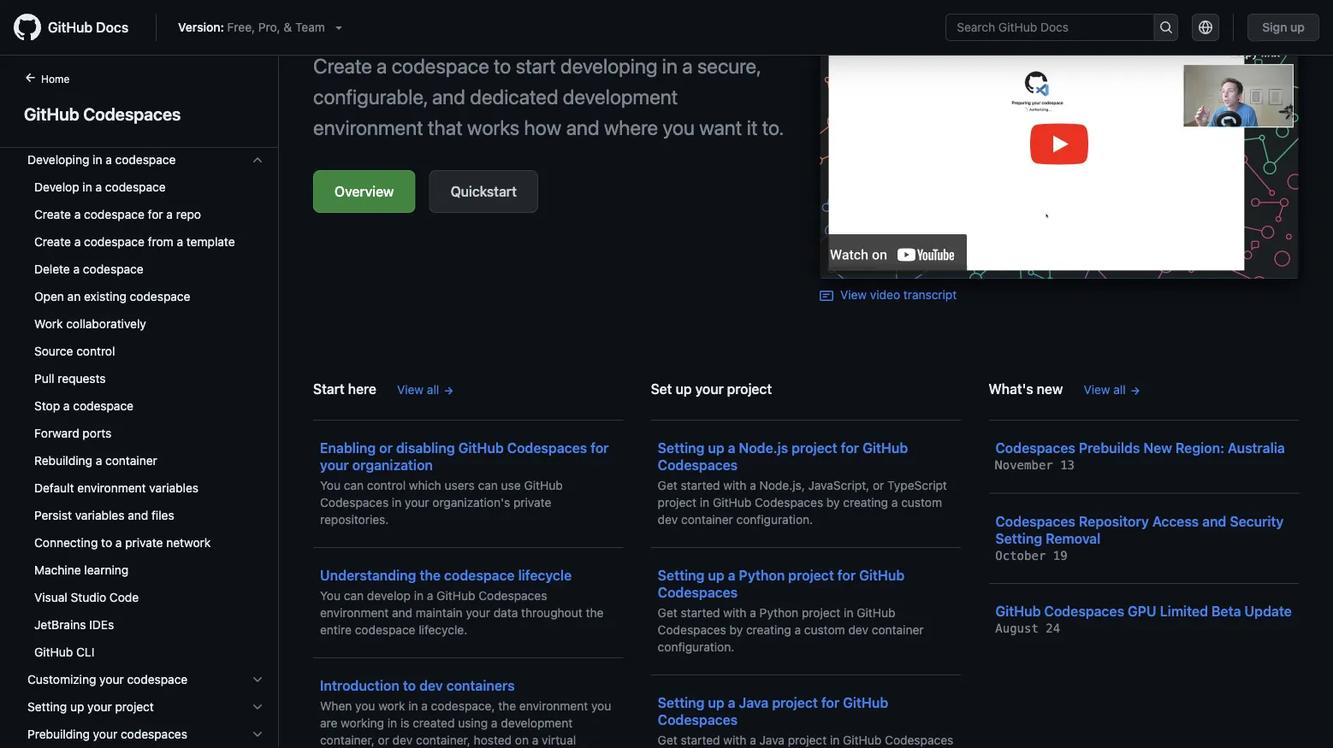 Task type: locate. For each thing, give the bounding box(es) containing it.
1 vertical spatial private
[[125, 536, 163, 550]]

the
[[420, 568, 441, 584], [586, 606, 604, 620], [498, 700, 516, 714]]

container, down created
[[416, 734, 471, 748]]

your down "which"
[[405, 496, 429, 510]]

get for setting up a python project for github codespaces
[[658, 606, 678, 620]]

dev inside the setting up a python project for github codespaces get started with a python project in github codespaces by creating a custom dev container configuration.
[[849, 623, 869, 638]]

codespaces inside understanding the codespace lifecycle you can develop in a github codespaces environment and maintain your data throughout the entire codespace lifecycle.
[[479, 589, 547, 603]]

variables
[[149, 481, 199, 496], [75, 509, 124, 523]]

with for java
[[724, 734, 747, 748]]

1 vertical spatial custom
[[804, 623, 845, 638]]

2 horizontal spatial view
[[1084, 383, 1111, 397]]

sc 9kayk9 0 image inside developing in a codespace dropdown button
[[251, 153, 264, 167]]

all for new
[[1114, 383, 1126, 397]]

3 with from the top
[[724, 734, 747, 748]]

1 sc 9kayk9 0 image from the top
[[251, 153, 264, 167]]

can
[[344, 479, 364, 493], [478, 479, 498, 493], [344, 589, 364, 603]]

0 horizontal spatial configuration.
[[658, 641, 735, 655]]

1 horizontal spatial the
[[498, 700, 516, 714]]

your down enabling
[[320, 457, 349, 474]]

for inside the setting up a python project for github codespaces get started with a python project in github codespaces by creating a custom dev container configuration.
[[838, 568, 856, 584]]

codespace down create a codespace for a repo on the top
[[84, 235, 145, 249]]

security
[[1230, 513, 1284, 530]]

up for setting up a java project for github codespaces get started with a java project in github codespaces
[[708, 695, 725, 712]]

view right new
[[1084, 383, 1111, 397]]

1 horizontal spatial configuration.
[[736, 513, 813, 527]]

1 vertical spatial configuration.
[[658, 641, 735, 655]]

github codespaces element
[[0, 3, 279, 749]]

persist variables and files
[[34, 509, 174, 523]]

codespaces inside github codespaces documentation create a codespace to start developing in a secure, configurable, and dedicated development environment that works how and where you want it to.
[[407, 14, 563, 46]]

overview
[[335, 184, 394, 200]]

working
[[341, 717, 384, 731]]

august
[[996, 622, 1039, 636]]

configurable,
[[313, 85, 428, 109]]

github cli
[[34, 646, 94, 660]]

0 horizontal spatial by
[[730, 623, 743, 638]]

2 vertical spatial or
[[378, 734, 389, 748]]

variables down default environment variables
[[75, 509, 124, 523]]

or left 'typescript'
[[873, 479, 884, 493]]

project inside 'dropdown button'
[[115, 700, 154, 715]]

up inside "link"
[[1291, 20, 1305, 34]]

3 sc 9kayk9 0 image from the top
[[251, 701, 264, 715]]

1 vertical spatial you
[[320, 589, 341, 603]]

control down organization
[[367, 479, 406, 493]]

quickstart link
[[429, 170, 538, 213]]

to up learning
[[101, 536, 112, 550]]

codespace
[[392, 54, 489, 78], [115, 153, 176, 167], [105, 180, 166, 194], [84, 208, 145, 222], [84, 235, 145, 249], [83, 262, 144, 276], [130, 290, 190, 304], [73, 399, 134, 413], [444, 568, 515, 584], [355, 623, 416, 638], [127, 673, 188, 687]]

1 horizontal spatial by
[[827, 496, 840, 510]]

on
[[515, 734, 529, 748]]

view all right here
[[397, 383, 439, 397]]

1 developing in a codespace element from the top
[[14, 146, 278, 667]]

your inside prebuilding your codespaces dropdown button
[[93, 728, 117, 742]]

private
[[514, 496, 551, 510], [125, 536, 163, 550]]

0 vertical spatial by
[[827, 496, 840, 510]]

all for disabling
[[427, 383, 439, 397]]

quickstart
[[451, 184, 517, 200]]

private inside enabling or disabling github codespaces for your organization you can control which users can use github codespaces in your organization's private repositories.
[[514, 496, 551, 510]]

triangle down image
[[332, 21, 346, 34]]

view right link icon
[[840, 288, 867, 302]]

2 get from the top
[[658, 606, 678, 620]]

ides
[[89, 618, 114, 632]]

open an existing codespace link
[[21, 283, 271, 311]]

all up disabling
[[427, 383, 439, 397]]

0 horizontal spatial container,
[[320, 734, 375, 748]]

0 vertical spatial private
[[514, 496, 551, 510]]

codespace up ports
[[73, 399, 134, 413]]

environment down configurable,
[[313, 116, 423, 139]]

and inside codespaces repository access and security setting removal october 19
[[1203, 513, 1227, 530]]

machine learning
[[34, 564, 129, 578]]

works
[[467, 116, 520, 139]]

github codespaces gpu limited beta update august 24
[[996, 604, 1292, 636]]

0 vertical spatial variables
[[149, 481, 199, 496]]

docs
[[96, 19, 128, 36]]

what's new
[[989, 381, 1063, 398]]

your up prebuilding your codespaces
[[87, 700, 112, 715]]

code
[[109, 591, 139, 605]]

create inside github codespaces documentation create a codespace to start developing in a secure, configurable, and dedicated development environment that works how and where you want it to.
[[313, 54, 372, 78]]

in inside dropdown button
[[93, 153, 102, 167]]

1 view all from the left
[[397, 383, 439, 397]]

disabling
[[396, 440, 455, 457]]

for for setting up a node.js project for github codespaces
[[841, 440, 859, 457]]

sc 9kayk9 0 image inside setting up your project 'dropdown button'
[[251, 701, 264, 715]]

create a codespace for a repo
[[34, 208, 201, 222]]

you down enabling
[[320, 479, 341, 493]]

by inside the setting up a python project for github codespaces get started with a python project in github codespaces by creating a custom dev container configuration.
[[730, 623, 743, 638]]

github inside developing in a codespace element
[[34, 646, 73, 660]]

default environment variables
[[34, 481, 199, 496]]

2 horizontal spatial container
[[872, 623, 924, 638]]

the right throughout
[[586, 606, 604, 620]]

1 horizontal spatial container
[[681, 513, 733, 527]]

the up maintain
[[420, 568, 441, 584]]

the down containers
[[498, 700, 516, 714]]

you inside enabling or disabling github codespaces for your organization you can control which users can use github codespaces in your organization's private repositories.
[[320, 479, 341, 493]]

developing in a codespace element containing developing in a codespace
[[14, 146, 278, 667]]

learning
[[84, 564, 129, 578]]

1 horizontal spatial view all link
[[1084, 381, 1141, 399]]

1 get from the top
[[658, 479, 678, 493]]

environment up on
[[519, 700, 588, 714]]

1 vertical spatial development
[[501, 717, 573, 731]]

setting inside codespaces repository access and security setting removal october 19
[[996, 531, 1042, 547]]

creating inside the setting up a python project for github codespaces get started with a python project in github codespaces by creating a custom dev container configuration.
[[746, 623, 791, 638]]

you
[[663, 116, 695, 139], [355, 700, 375, 714], [591, 700, 611, 714]]

your inside setting up your project 'dropdown button'
[[87, 700, 112, 715]]

dev inside setting up a node.js project for github codespaces get started with a node.js, javascript, or typescript project in github codespaces by creating a custom dev container configuration.
[[658, 513, 678, 527]]

up inside the setting up a python project for github codespaces get started with a python project in github codespaces by creating a custom dev container configuration.
[[708, 568, 725, 584]]

view all
[[397, 383, 439, 397], [1084, 383, 1126, 397]]

1 vertical spatial started
[[681, 606, 720, 620]]

developing
[[561, 54, 658, 78]]

view right here
[[397, 383, 424, 397]]

0 horizontal spatial private
[[125, 536, 163, 550]]

1 view all link from the left
[[397, 381, 454, 399]]

developing in a codespace
[[27, 153, 176, 167]]

and inside developing in a codespace element
[[128, 509, 148, 523]]

using
[[458, 717, 488, 731]]

for inside enabling or disabling github codespaces for your organization you can control which users can use github codespaces in your organization's private repositories.
[[591, 440, 609, 457]]

or up organization
[[379, 440, 393, 457]]

codespace down develop in a codespace
[[84, 208, 145, 222]]

work
[[378, 700, 405, 714]]

repo
[[176, 208, 201, 222]]

2 vertical spatial get
[[658, 734, 678, 748]]

want
[[699, 116, 742, 139]]

codespace inside github codespaces documentation create a codespace to start developing in a secure, configurable, and dedicated development environment that works how and where you want it to.
[[392, 54, 489, 78]]

up inside 'dropdown button'
[[70, 700, 84, 715]]

source
[[34, 344, 73, 359]]

creating
[[843, 496, 888, 510], [746, 623, 791, 638]]

or inside enabling or disabling github codespaces for your organization you can control which users can use github codespaces in your organization's private repositories.
[[379, 440, 393, 457]]

1 vertical spatial creating
[[746, 623, 791, 638]]

2 vertical spatial the
[[498, 700, 516, 714]]

control inside enabling or disabling github codespaces for your organization you can control which users can use github codespaces in your organization's private repositories.
[[367, 479, 406, 493]]

view all link up prebuilds on the right
[[1084, 381, 1141, 399]]

1 all from the left
[[427, 383, 439, 397]]

1 vertical spatial create
[[34, 208, 71, 222]]

home link
[[17, 71, 97, 88]]

control down the work collaboratively
[[76, 344, 115, 359]]

with for python
[[724, 606, 747, 620]]

private inside developing in a codespace element
[[125, 536, 163, 550]]

in
[[662, 54, 678, 78], [93, 153, 102, 167], [83, 180, 92, 194], [392, 496, 402, 510], [700, 496, 710, 510], [414, 589, 424, 603], [844, 606, 854, 620], [408, 700, 418, 714], [388, 717, 397, 731], [830, 734, 840, 748]]

java
[[739, 695, 769, 712], [760, 734, 785, 748]]

0 horizontal spatial all
[[427, 383, 439, 397]]

up inside setting up a java project for github codespaces get started with a java project in github codespaces
[[708, 695, 725, 712]]

view all link for what's new
[[1084, 381, 1141, 399]]

2 developing in a codespace element from the top
[[14, 174, 278, 667]]

1 vertical spatial control
[[367, 479, 406, 493]]

codespace up that
[[392, 54, 489, 78]]

get for setting up a node.js project for github codespaces
[[658, 479, 678, 493]]

view video transcript link
[[820, 288, 957, 303]]

started inside setting up a node.js project for github codespaces get started with a node.js, javascript, or typescript project in github codespaces by creating a custom dev container configuration.
[[681, 479, 720, 493]]

for inside developing in a codespace element
[[148, 208, 163, 222]]

0 vertical spatial custom
[[901, 496, 942, 510]]

setting for setting up a python project for github codespaces
[[658, 568, 705, 584]]

can down understanding
[[344, 589, 364, 603]]

4 sc 9kayk9 0 image from the top
[[251, 728, 264, 742]]

1 horizontal spatial control
[[367, 479, 406, 493]]

1 you from the top
[[320, 479, 341, 493]]

with inside setting up a node.js project for github codespaces get started with a node.js, javascript, or typescript project in github codespaces by creating a custom dev container configuration.
[[724, 479, 747, 493]]

connecting to a private network link
[[21, 530, 271, 557]]

your
[[695, 381, 724, 398], [320, 457, 349, 474], [405, 496, 429, 510], [466, 606, 490, 620], [99, 673, 124, 687], [87, 700, 112, 715], [93, 728, 117, 742]]

custom inside setting up a node.js project for github codespaces get started with a node.js, javascript, or typescript project in github codespaces by creating a custom dev container configuration.
[[901, 496, 942, 510]]

data
[[494, 606, 518, 620]]

environment up entire
[[320, 606, 389, 620]]

organization's
[[432, 496, 510, 510]]

2 view all from the left
[[1084, 383, 1126, 397]]

codespace up develop in a codespace link in the left of the page
[[115, 153, 176, 167]]

search image
[[1159, 21, 1173, 34]]

1 horizontal spatial you
[[591, 700, 611, 714]]

visual studio code link
[[21, 585, 271, 612]]

0 vertical spatial control
[[76, 344, 115, 359]]

your up setting up your project
[[99, 673, 124, 687]]

1 container, from the left
[[320, 734, 375, 748]]

codespace up open an existing codespace
[[83, 262, 144, 276]]

repositories.
[[320, 513, 389, 527]]

sc 9kayk9 0 image
[[251, 153, 264, 167], [251, 674, 264, 687], [251, 701, 264, 715], [251, 728, 264, 742]]

view all link for start here
[[397, 381, 454, 399]]

visual studio code
[[34, 591, 139, 605]]

rebuilding a container
[[34, 454, 157, 468]]

setting inside setting up a java project for github codespaces get started with a java project in github codespaces
[[658, 695, 705, 712]]

variables up files
[[149, 481, 199, 496]]

and right how
[[566, 116, 600, 139]]

1 with from the top
[[724, 479, 747, 493]]

to for connecting
[[101, 536, 112, 550]]

development inside github codespaces documentation create a codespace to start developing in a secure, configurable, and dedicated development environment that works how and where you want it to.
[[563, 85, 678, 109]]

stop a codespace
[[34, 399, 134, 413]]

0 horizontal spatial to
[[101, 536, 112, 550]]

understanding
[[320, 568, 416, 584]]

started inside the setting up a python project for github codespaces get started with a python project in github codespaces by creating a custom dev container configuration.
[[681, 606, 720, 620]]

python
[[739, 568, 785, 584], [760, 606, 799, 620]]

to up work
[[403, 678, 416, 695]]

configuration. inside the setting up a python project for github codespaces get started with a python project in github codespaces by creating a custom dev container configuration.
[[658, 641, 735, 655]]

0 vertical spatial to
[[494, 54, 511, 78]]

0 horizontal spatial container
[[105, 454, 157, 468]]

with inside the setting up a python project for github codespaces get started with a python project in github codespaces by creating a custom dev container configuration.
[[724, 606, 747, 620]]

view all right new
[[1084, 383, 1126, 397]]

1 horizontal spatial private
[[514, 496, 551, 510]]

project
[[727, 381, 772, 398], [792, 440, 838, 457], [658, 496, 697, 510], [788, 568, 834, 584], [802, 606, 841, 620], [772, 695, 818, 712], [115, 700, 154, 715], [788, 734, 827, 748]]

None search field
[[946, 14, 1179, 41]]

in inside the setting up a python project for github codespaces get started with a python project in github codespaces by creating a custom dev container configuration.
[[844, 606, 854, 620]]

0 vertical spatial creating
[[843, 496, 888, 510]]

get inside setting up a node.js project for github codespaces get started with a node.js, javascript, or typescript project in github codespaces by creating a custom dev container configuration.
[[658, 479, 678, 493]]

environment up 'persist variables and files'
[[77, 481, 146, 496]]

prebuilding your codespaces button
[[21, 721, 271, 749]]

2 vertical spatial to
[[403, 678, 416, 695]]

up inside setting up a node.js project for github codespaces get started with a node.js, javascript, or typescript project in github codespaces by creating a custom dev container configuration.
[[708, 440, 725, 457]]

0 vertical spatial development
[[563, 85, 678, 109]]

codespace down develop
[[355, 623, 416, 638]]

development up on
[[501, 717, 573, 731]]

create down triangle down image
[[313, 54, 372, 78]]

in inside setting up a node.js project for github codespaces get started with a node.js, javascript, or typescript project in github codespaces by creating a custom dev container configuration.
[[700, 496, 710, 510]]

setting for setting up a node.js project for github codespaces
[[658, 440, 705, 457]]

custom
[[901, 496, 942, 510], [804, 623, 845, 638]]

1 vertical spatial with
[[724, 606, 747, 620]]

august 24 element
[[996, 622, 1061, 636]]

all up prebuilds on the right
[[1114, 383, 1126, 397]]

node.js
[[739, 440, 788, 457]]

to inside connecting to a private network link
[[101, 536, 112, 550]]

3 get from the top
[[658, 734, 678, 748]]

0 horizontal spatial custom
[[804, 623, 845, 638]]

0 vertical spatial create
[[313, 54, 372, 78]]

start
[[516, 54, 556, 78]]

1 vertical spatial variables
[[75, 509, 124, 523]]

development up where
[[563, 85, 678, 109]]

19
[[1053, 549, 1068, 563]]

sc 9kayk9 0 image for setting up your project
[[251, 701, 264, 715]]

2 horizontal spatial you
[[663, 116, 695, 139]]

by
[[827, 496, 840, 510], [730, 623, 743, 638]]

sc 9kayk9 0 image for developing in a codespace
[[251, 153, 264, 167]]

get inside the setting up a python project for github codespaces get started with a python project in github codespaces by creating a custom dev container configuration.
[[658, 606, 678, 620]]

0 vertical spatial container
[[105, 454, 157, 468]]

sc 9kayk9 0 image inside customizing your codespace dropdown button
[[251, 674, 264, 687]]

or inside setting up a node.js project for github codespaces get started with a node.js, javascript, or typescript project in github codespaces by creating a custom dev container configuration.
[[873, 479, 884, 493]]

0 vertical spatial or
[[379, 440, 393, 457]]

1 horizontal spatial view all
[[1084, 383, 1126, 397]]

0 vertical spatial configuration.
[[736, 513, 813, 527]]

stop
[[34, 399, 60, 413]]

1 vertical spatial or
[[873, 479, 884, 493]]

link image
[[820, 289, 834, 303]]

started inside setting up a java project for github codespaces get started with a java project in github codespaces
[[681, 734, 720, 748]]

1 vertical spatial container
[[681, 513, 733, 527]]

to for introduction
[[403, 678, 416, 695]]

2 started from the top
[[681, 606, 720, 620]]

you up entire
[[320, 589, 341, 603]]

container,
[[320, 734, 375, 748], [416, 734, 471, 748]]

for inside setting up a node.js project for github codespaces get started with a node.js, javascript, or typescript project in github codespaces by creating a custom dev container configuration.
[[841, 440, 859, 457]]

1 horizontal spatial custom
[[901, 496, 942, 510]]

started for setting up a node.js project for github codespaces
[[681, 479, 720, 493]]

your left data
[[466, 606, 490, 620]]

up for sign up
[[1291, 20, 1305, 34]]

view all link up disabling
[[397, 381, 454, 399]]

0 horizontal spatial control
[[76, 344, 115, 359]]

github inside github codespaces gpu limited beta update august 24
[[996, 604, 1041, 620]]

and down develop
[[392, 606, 413, 620]]

container inside setting up a node.js project for github codespaces get started with a node.js, javascript, or typescript project in github codespaces by creating a custom dev container configuration.
[[681, 513, 733, 527]]

sc 9kayk9 0 image inside prebuilding your codespaces dropdown button
[[251, 728, 264, 742]]

1 horizontal spatial to
[[403, 678, 416, 695]]

update
[[1245, 604, 1292, 620]]

0 vertical spatial with
[[724, 479, 747, 493]]

to up the dedicated
[[494, 54, 511, 78]]

2 sc 9kayk9 0 image from the top
[[251, 674, 264, 687]]

for for enabling or disabling github codespaces for your organization
[[591, 440, 609, 457]]

2 with from the top
[[724, 606, 747, 620]]

1 started from the top
[[681, 479, 720, 493]]

1 vertical spatial get
[[658, 606, 678, 620]]

customizing your codespace
[[27, 673, 188, 687]]

0 vertical spatial started
[[681, 479, 720, 493]]

developing in a codespace element
[[14, 146, 278, 667], [14, 174, 278, 667]]

is
[[400, 717, 409, 731]]

2 all from the left
[[1114, 383, 1126, 397]]

for inside setting up a java project for github codespaces get started with a java project in github codespaces
[[821, 695, 840, 712]]

variables inside 'link'
[[149, 481, 199, 496]]

private down the use
[[514, 496, 551, 510]]

get inside setting up a java project for github codespaces get started with a java project in github codespaces
[[658, 734, 678, 748]]

setting inside setting up a node.js project for github codespaces get started with a node.js, javascript, or typescript project in github codespaces by creating a custom dev container configuration.
[[658, 440, 705, 457]]

1 vertical spatial the
[[586, 606, 604, 620]]

organization
[[352, 457, 433, 474]]

0 horizontal spatial view all
[[397, 383, 439, 397]]

or down the working
[[378, 734, 389, 748]]

0 horizontal spatial view all link
[[397, 381, 454, 399]]

2 vertical spatial with
[[724, 734, 747, 748]]

1 horizontal spatial container,
[[416, 734, 471, 748]]

with inside setting up a java project for github codespaces get started with a java project in github codespaces
[[724, 734, 747, 748]]

2 vertical spatial container
[[872, 623, 924, 638]]

3 started from the top
[[681, 734, 720, 748]]

2 vertical spatial create
[[34, 235, 71, 249]]

1 horizontal spatial all
[[1114, 383, 1126, 397]]

0 vertical spatial get
[[658, 479, 678, 493]]

with for node.js
[[724, 479, 747, 493]]

1 horizontal spatial creating
[[843, 496, 888, 510]]

1 vertical spatial by
[[730, 623, 743, 638]]

codespaces inside codespaces repository access and security setting removal october 19
[[996, 513, 1076, 530]]

setting inside the setting up a python project for github codespaces get started with a python project in github codespaces by creating a custom dev container configuration.
[[658, 568, 705, 584]]

codespace inside "link"
[[84, 235, 145, 249]]

2 you from the top
[[320, 589, 341, 603]]

in inside setting up a java project for github codespaces get started with a java project in github codespaces
[[830, 734, 840, 748]]

your inside understanding the codespace lifecycle you can develop in a github codespaces environment and maintain your data throughout the entire codespace lifecycle.
[[466, 606, 490, 620]]

repository
[[1079, 513, 1149, 530]]

javascript,
[[808, 479, 870, 493]]

2 vertical spatial started
[[681, 734, 720, 748]]

and left files
[[128, 509, 148, 523]]

your right set on the bottom of page
[[695, 381, 724, 398]]

create up 'delete'
[[34, 235, 71, 249]]

1 horizontal spatial variables
[[149, 481, 199, 496]]

private down persist variables and files link
[[125, 536, 163, 550]]

2 horizontal spatial to
[[494, 54, 511, 78]]

to inside introduction to dev containers when you work in a codespace, the environment you are working in is created using a development container, or dev container, hosted on a virtu
[[403, 678, 416, 695]]

configuration.
[[736, 513, 813, 527], [658, 641, 735, 655]]

collaboratively
[[66, 317, 146, 331]]

0 horizontal spatial view
[[397, 383, 424, 397]]

0 horizontal spatial creating
[[746, 623, 791, 638]]

home
[[41, 73, 70, 85]]

github codespaces
[[24, 104, 181, 124]]

0 vertical spatial the
[[420, 568, 441, 584]]

and right access
[[1203, 513, 1227, 530]]

create down develop
[[34, 208, 71, 222]]

create inside "link"
[[34, 235, 71, 249]]

2 view all link from the left
[[1084, 381, 1141, 399]]

developing in a codespace element containing develop in a codespace
[[14, 174, 278, 667]]

in inside understanding the codespace lifecycle you can develop in a github codespaces environment and maintain your data throughout the entire codespace lifecycle.
[[414, 589, 424, 603]]

and
[[432, 85, 465, 109], [566, 116, 600, 139], [128, 509, 148, 523], [1203, 513, 1227, 530], [392, 606, 413, 620]]

your down setting up your project
[[93, 728, 117, 742]]

1 vertical spatial to
[[101, 536, 112, 550]]

container, down the working
[[320, 734, 375, 748]]

create for create a codespace for a repo
[[34, 208, 71, 222]]

0 vertical spatial you
[[320, 479, 341, 493]]



Task type: vqa. For each thing, say whether or not it's contained in the screenshot.
leftmost ALL
yes



Task type: describe. For each thing, give the bounding box(es) containing it.
1 vertical spatial java
[[760, 734, 785, 748]]

up for setting up a python project for github codespaces get started with a python project in github codespaces by creating a custom dev container configuration.
[[708, 568, 725, 584]]

for for setting up a python project for github codespaces
[[838, 568, 856, 584]]

persist
[[34, 509, 72, 523]]

template
[[186, 235, 235, 249]]

work
[[34, 317, 63, 331]]

your inside customizing your codespace dropdown button
[[99, 673, 124, 687]]

files
[[152, 509, 174, 523]]

creating inside setting up a node.js project for github codespaces get started with a node.js, javascript, or typescript project in github codespaces by creating a custom dev container configuration.
[[843, 496, 888, 510]]

to inside github codespaces documentation create a codespace to start developing in a secure, configurable, and dedicated development environment that works how and where you want it to.
[[494, 54, 511, 78]]

work collaboratively
[[34, 317, 146, 331]]

developing
[[27, 153, 89, 167]]

setting up a python project for github codespaces get started with a python project in github codespaces by creating a custom dev container configuration.
[[658, 568, 924, 655]]

container inside the setting up a python project for github codespaces get started with a python project in github codespaces by creating a custom dev container configuration.
[[872, 623, 924, 638]]

codespaces inside codespaces prebuilds new region: australia november 13
[[996, 440, 1076, 457]]

control inside developing in a codespace element
[[76, 344, 115, 359]]

develop
[[34, 180, 79, 194]]

by inside setting up a node.js project for github codespaces get started with a node.js, javascript, or typescript project in github codespaces by creating a custom dev container configuration.
[[827, 496, 840, 510]]

jetbrains ides link
[[21, 612, 271, 639]]

sc 9kayk9 0 image for prebuilding your codespaces
[[251, 728, 264, 742]]

view all for what's new
[[1084, 383, 1126, 397]]

a inside understanding the codespace lifecycle you can develop in a github codespaces environment and maintain your data throughout the entire codespace lifecycle.
[[427, 589, 433, 603]]

developing in a codespace button
[[21, 146, 271, 174]]

configuration. inside setting up a node.js project for github codespaces get started with a node.js, javascript, or typescript project in github codespaces by creating a custom dev container configuration.
[[736, 513, 813, 527]]

view for codespaces prebuilds new region: australia
[[1084, 383, 1111, 397]]

codespace,
[[431, 700, 495, 714]]

october 19 element
[[996, 549, 1068, 563]]

started for setting up a python project for github codespaces
[[681, 606, 720, 620]]

which
[[409, 479, 441, 493]]

development inside introduction to dev containers when you work in a codespace, the environment you are working in is created using a development container, or dev container, hosted on a virtu
[[501, 717, 573, 731]]

environment inside understanding the codespace lifecycle you can develop in a github codespaces environment and maintain your data throughout the entire codespace lifecycle.
[[320, 606, 389, 620]]

develop
[[367, 589, 411, 603]]

custom inside the setting up a python project for github codespaces get started with a python project in github codespaces by creating a custom dev container configuration.
[[804, 623, 845, 638]]

sc 9kayk9 0 image for customizing your codespace
[[251, 674, 264, 687]]

13
[[1061, 459, 1075, 473]]

existing
[[84, 290, 127, 304]]

environment inside github codespaces documentation create a codespace to start developing in a secure, configurable, and dedicated development environment that works how and where you want it to.
[[313, 116, 423, 139]]

can inside understanding the codespace lifecycle you can develop in a github codespaces environment and maintain your data throughout the entire codespace lifecycle.
[[344, 589, 364, 603]]

can left the use
[[478, 479, 498, 493]]

source control
[[34, 344, 115, 359]]

forward ports
[[34, 427, 111, 441]]

delete
[[34, 262, 70, 276]]

lifecycle.
[[419, 623, 467, 638]]

github docs
[[48, 19, 128, 36]]

start here
[[313, 381, 377, 398]]

version:
[[178, 20, 224, 34]]

1 vertical spatial python
[[760, 606, 799, 620]]

get for setting up a java project for github codespaces
[[658, 734, 678, 748]]

started for setting up a java project for github codespaces
[[681, 734, 720, 748]]

where
[[604, 116, 658, 139]]

and up that
[[432, 85, 465, 109]]

you inside understanding the codespace lifecycle you can develop in a github codespaces environment and maintain your data throughout the entire codespace lifecycle.
[[320, 589, 341, 603]]

set
[[651, 381, 672, 398]]

open
[[34, 290, 64, 304]]

transcript
[[904, 288, 957, 302]]

0 horizontal spatial variables
[[75, 509, 124, 523]]

or inside introduction to dev containers when you work in a codespace, the environment you are working in is created using a development container, or dev container, hosted on a virtu
[[378, 734, 389, 748]]

2 horizontal spatial the
[[586, 606, 604, 620]]

default
[[34, 481, 74, 496]]

prebuilding your codespaces
[[27, 728, 187, 742]]

codespace up data
[[444, 568, 515, 584]]

sign
[[1263, 20, 1288, 34]]

connecting
[[34, 536, 98, 550]]

new
[[1037, 381, 1063, 398]]

video
[[870, 288, 900, 302]]

a inside dropdown button
[[105, 153, 112, 167]]

pull
[[34, 372, 54, 386]]

1 horizontal spatial view
[[840, 288, 867, 302]]

up for setting up your project
[[70, 700, 84, 715]]

stop a codespace link
[[21, 393, 271, 420]]

codespace down "delete a codespace" link
[[130, 290, 190, 304]]

view all for start here
[[397, 383, 439, 397]]

removal
[[1046, 531, 1101, 547]]

create for create a codespace from a template
[[34, 235, 71, 249]]

beta
[[1212, 604, 1241, 620]]

codespaces repository access and security setting removal october 19
[[996, 513, 1284, 563]]

up for set up your project
[[676, 381, 692, 398]]

how
[[524, 116, 562, 139]]

select language: current language is english image
[[1199, 21, 1213, 34]]

codespaces inside github codespaces gpu limited beta update august 24
[[1044, 604, 1125, 620]]

limited
[[1160, 604, 1208, 620]]

setting up a node.js project for github codespaces get started with a node.js, javascript, or typescript project in github codespaces by creating a custom dev container configuration.
[[658, 440, 947, 527]]

container inside developing in a codespace element
[[105, 454, 157, 468]]

environment inside introduction to dev containers when you work in a codespace, the environment you are working in is created using a development container, or dev container, hosted on a virtu
[[519, 700, 588, 714]]

version: free, pro, & team
[[178, 20, 325, 34]]

and inside understanding the codespace lifecycle you can develop in a github codespaces environment and maintain your data throughout the entire codespace lifecycle.
[[392, 606, 413, 620]]

for for setting up a java project for github codespaces
[[821, 695, 840, 712]]

you inside github codespaces documentation create a codespace to start developing in a secure, configurable, and dedicated development environment that works how and where you want it to.
[[663, 116, 695, 139]]

github inside github codespaces documentation create a codespace to start developing in a secure, configurable, and dedicated development environment that works how and where you want it to.
[[313, 14, 401, 46]]

understanding the codespace lifecycle you can develop in a github codespaces environment and maintain your data throughout the entire codespace lifecycle.
[[320, 568, 604, 638]]

rebuilding
[[34, 454, 92, 468]]

sign up link
[[1248, 14, 1320, 41]]

default environment variables link
[[21, 475, 271, 502]]

pull requests
[[34, 372, 106, 386]]

can up repositories.
[[344, 479, 364, 493]]

customizing
[[27, 673, 96, 687]]

0 vertical spatial python
[[739, 568, 785, 584]]

source control link
[[21, 338, 271, 365]]

setting inside 'dropdown button'
[[27, 700, 67, 715]]

users
[[445, 479, 475, 493]]

in inside enabling or disabling github codespaces for your organization you can control which users can use github codespaces in your organization's private repositories.
[[392, 496, 402, 510]]

lifecycle
[[518, 568, 572, 584]]

codespaces
[[121, 728, 187, 742]]

set up your project
[[651, 381, 772, 398]]

dedicated
[[470, 85, 558, 109]]

github docs link
[[14, 14, 142, 41]]

0 horizontal spatial you
[[355, 700, 375, 714]]

github inside understanding the codespace lifecycle you can develop in a github codespaces environment and maintain your data throughout the entire codespace lifecycle.
[[437, 589, 475, 603]]

requests
[[58, 372, 106, 386]]

up for setting up a node.js project for github codespaces get started with a node.js, javascript, or typescript project in github codespaces by creating a custom dev container configuration.
[[708, 440, 725, 457]]

region:
[[1176, 440, 1225, 457]]

maintain
[[416, 606, 463, 620]]

0 horizontal spatial the
[[420, 568, 441, 584]]

cli
[[76, 646, 94, 660]]

view for enabling or disabling github codespaces for your organization
[[397, 383, 424, 397]]

from
[[148, 235, 173, 249]]

Search GitHub Docs search field
[[947, 15, 1154, 40]]

create a codespace for a repo link
[[21, 201, 271, 229]]

setting for setting up a java project for github codespaces
[[658, 695, 705, 712]]

prebuilding
[[27, 728, 90, 742]]

the inside introduction to dev containers when you work in a codespace, the environment you are working in is created using a development container, or dev container, hosted on a virtu
[[498, 700, 516, 714]]

network
[[166, 536, 211, 550]]

codespace down "github cli" link
[[127, 673, 188, 687]]

create a codespace from a template
[[34, 235, 235, 249]]

open an existing codespace
[[34, 290, 190, 304]]

containers
[[446, 678, 515, 695]]

secure,
[[697, 54, 761, 78]]

november
[[996, 459, 1053, 473]]

entire
[[320, 623, 352, 638]]

in inside github codespaces documentation create a codespace to start developing in a secure, configurable, and dedicated development environment that works how and where you want it to.
[[662, 54, 678, 78]]

0 vertical spatial java
[[739, 695, 769, 712]]

forward ports link
[[21, 420, 271, 448]]

here
[[348, 381, 377, 398]]

setting up a java project for github codespaces get started with a java project in github codespaces
[[658, 695, 954, 749]]

documentation
[[568, 14, 756, 46]]

machine
[[34, 564, 81, 578]]

november 13 element
[[996, 459, 1075, 473]]

github cli link
[[21, 639, 271, 667]]

ports
[[83, 427, 111, 441]]

environment inside 'link'
[[77, 481, 146, 496]]

2 container, from the left
[[416, 734, 471, 748]]

when
[[320, 700, 352, 714]]

codespace down developing in a codespace dropdown button at left
[[105, 180, 166, 194]]

that
[[428, 116, 463, 139]]

rebuilding a container link
[[21, 448, 271, 475]]

customizing your codespace button
[[21, 667, 271, 694]]



